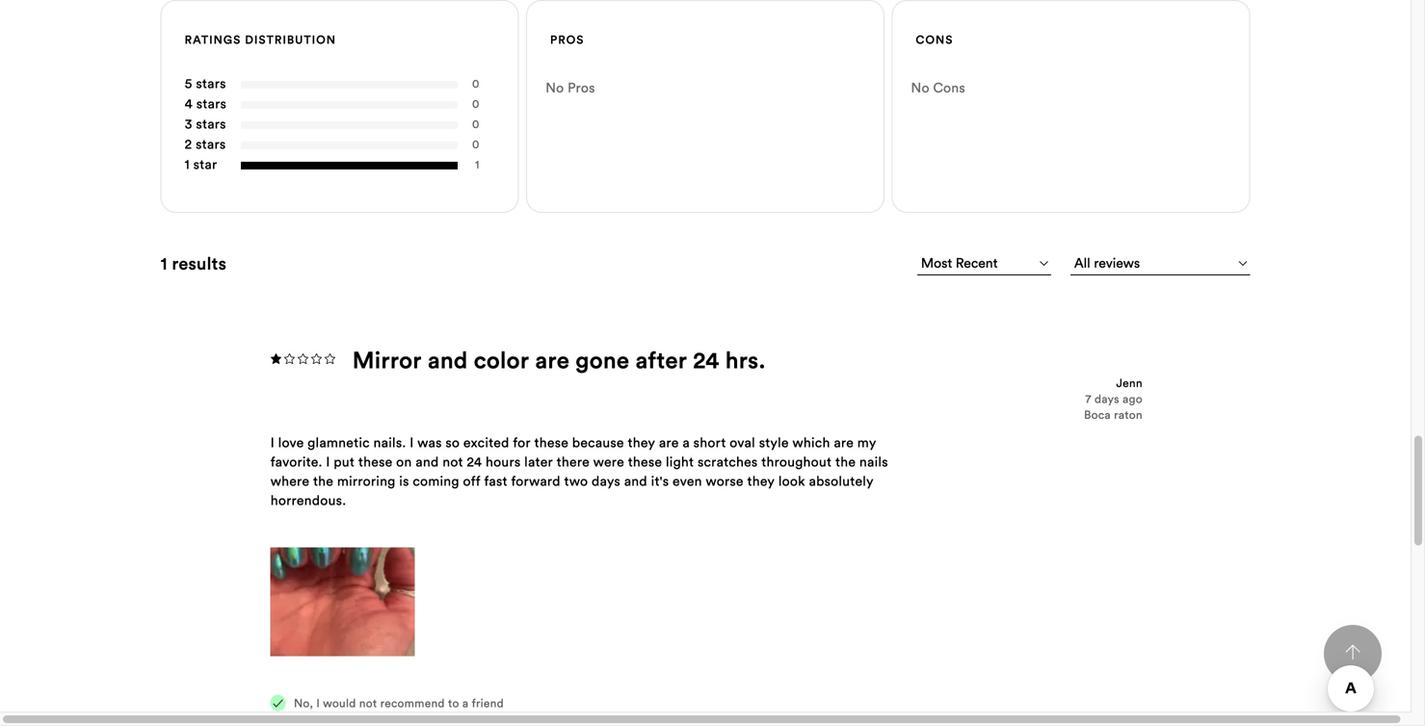 Task type: describe. For each thing, give the bounding box(es) containing it.
0 horizontal spatial these
[[358, 454, 393, 471]]

0 horizontal spatial a
[[462, 696, 469, 711]]

it's
[[651, 473, 669, 490]]

stars for 5 stars
[[196, 75, 226, 92]]

no,
[[294, 696, 313, 711]]

look
[[778, 473, 805, 490]]

3
[[185, 115, 192, 132]]

off
[[463, 473, 481, 490]]

i love glamnetic nails. i was so excited for these because they are a short oval style which are my favorite. i put these on and not 24 hours later there were these light scratches throughout the nails where the mirroring is coming off fast forward two days and it's even worse they look absolutely horrendous.
[[271, 434, 888, 509]]

0 vertical spatial and
[[428, 346, 468, 375]]

love
[[278, 434, 304, 452]]

later
[[524, 454, 553, 471]]

1 horizontal spatial 24
[[693, 346, 719, 375]]

no pros
[[546, 79, 595, 96]]

color
[[474, 346, 529, 375]]

fast
[[484, 473, 508, 490]]

2 stars
[[185, 135, 226, 153]]

1 vertical spatial the
[[313, 473, 334, 490]]

5
[[185, 75, 192, 92]]

which
[[793, 434, 830, 452]]

mirror
[[352, 346, 422, 375]]

so
[[446, 434, 460, 452]]

boca raton
[[1084, 408, 1143, 422]]

no for no cons
[[911, 79, 930, 96]]

0 horizontal spatial they
[[628, 434, 655, 452]]

distribution
[[245, 32, 336, 47]]

to
[[448, 696, 459, 711]]

absolutely
[[809, 473, 874, 490]]

mirroring
[[337, 473, 396, 490]]

1 vertical spatial pros
[[568, 79, 595, 96]]

1 vertical spatial and
[[416, 454, 439, 471]]

worse
[[706, 473, 744, 490]]

horrendous.
[[271, 492, 346, 509]]

mirror and color are gone after 24 hrs.
[[352, 346, 766, 375]]

0 for 2 stars
[[472, 137, 480, 151]]

no cons
[[911, 79, 965, 96]]

no, i would not recommend to a friend
[[291, 696, 504, 711]]

favorite.
[[271, 454, 322, 471]]

results
[[172, 252, 227, 275]]

excited
[[463, 434, 509, 452]]

on
[[396, 454, 412, 471]]

nails.
[[373, 434, 406, 452]]

scratches
[[698, 454, 758, 471]]

ratings distribution
[[185, 32, 336, 47]]

would
[[323, 696, 356, 711]]

stars for 4 stars
[[196, 95, 226, 112]]

were
[[593, 454, 624, 471]]

4
[[185, 95, 193, 112]]

two
[[564, 473, 588, 490]]

1 for 1 star
[[185, 155, 190, 173]]

jenn
[[1116, 376, 1143, 390]]

0 horizontal spatial are
[[535, 346, 570, 375]]

1 horizontal spatial are
[[659, 434, 679, 452]]

1 for 1
[[475, 157, 480, 171]]

put
[[334, 454, 355, 471]]

0 vertical spatial pros
[[550, 32, 584, 47]]

my
[[857, 434, 876, 452]]

a inside the i love glamnetic nails. i was so excited for these because they are a short oval style which are my favorite. i put these on and not 24 hours later there were these light scratches throughout the nails where the mirroring is coming off fast forward two days and it's even worse they look absolutely horrendous.
[[683, 434, 690, 452]]



Task type: vqa. For each thing, say whether or not it's contained in the screenshot.
Short
yes



Task type: locate. For each thing, give the bounding box(es) containing it.
stars up 3 stars
[[196, 95, 226, 112]]

hours
[[486, 454, 521, 471]]

2 stars from the top
[[196, 95, 226, 112]]

1 vertical spatial cons
[[933, 79, 965, 96]]

cons
[[916, 32, 953, 47], [933, 79, 965, 96]]

1
[[185, 155, 190, 173], [475, 157, 480, 171], [161, 252, 167, 275]]

0 vertical spatial the
[[835, 454, 856, 471]]

0 vertical spatial cons
[[916, 32, 953, 47]]

coming
[[413, 473, 459, 490]]

and down was
[[416, 454, 439, 471]]

4 stars
[[185, 95, 226, 112]]

stars
[[196, 75, 226, 92], [196, 95, 226, 112], [196, 115, 226, 132], [196, 135, 226, 153]]

these up mirroring
[[358, 454, 393, 471]]

1 vertical spatial 24
[[467, 454, 482, 471]]

are left gone
[[535, 346, 570, 375]]

a up light
[[683, 434, 690, 452]]

0 vertical spatial a
[[683, 434, 690, 452]]

style
[[759, 434, 789, 452]]

short
[[693, 434, 726, 452]]

a
[[683, 434, 690, 452], [462, 696, 469, 711]]

7 days ago
[[1086, 392, 1143, 406]]

24
[[693, 346, 719, 375], [467, 454, 482, 471]]

days
[[1095, 392, 1119, 406], [592, 473, 621, 490]]

days inside the i love glamnetic nails. i was so excited for these because they are a short oval style which are my favorite. i put these on and not 24 hours later there were these light scratches throughout the nails where the mirroring is coming off fast forward two days and it's even worse they look absolutely horrendous.
[[592, 473, 621, 490]]

a right to
[[462, 696, 469, 711]]

0 for 5 stars
[[472, 76, 480, 90]]

boca
[[1084, 408, 1111, 422]]

0 horizontal spatial days
[[592, 473, 621, 490]]

1 horizontal spatial a
[[683, 434, 690, 452]]

1 stars from the top
[[196, 75, 226, 92]]

1 vertical spatial days
[[592, 473, 621, 490]]

2 horizontal spatial 1
[[475, 157, 480, 171]]

back to top image
[[1345, 645, 1361, 660]]

even
[[673, 473, 702, 490]]

hrs.
[[725, 346, 766, 375]]

0 horizontal spatial 1
[[161, 252, 167, 275]]

0 horizontal spatial the
[[313, 473, 334, 490]]

stars for 2 stars
[[196, 135, 226, 153]]

i left put on the bottom left of page
[[326, 454, 330, 471]]

1 horizontal spatial days
[[1095, 392, 1119, 406]]

1 for 1 results
[[161, 252, 167, 275]]

1 0 from the top
[[472, 76, 480, 90]]

is
[[399, 473, 409, 490]]

0 horizontal spatial not
[[359, 696, 377, 711]]

the
[[835, 454, 856, 471], [313, 473, 334, 490]]

these up it's on the bottom left of page
[[628, 454, 662, 471]]

they up it's on the bottom left of page
[[628, 434, 655, 452]]

0 for 4 stars
[[472, 96, 480, 111]]

4 0 from the top
[[472, 137, 480, 151]]

for
[[513, 434, 531, 452]]

i left was
[[410, 434, 414, 452]]

2
[[185, 135, 192, 153]]

1 no from the left
[[546, 79, 564, 96]]

0 for 3 stars
[[472, 116, 480, 131]]

not right would
[[359, 696, 377, 711]]

1 vertical spatial they
[[747, 473, 775, 490]]

i left love
[[271, 434, 275, 452]]

1 horizontal spatial the
[[835, 454, 856, 471]]

stars up 4 stars
[[196, 75, 226, 92]]

after
[[635, 346, 687, 375]]

1 vertical spatial a
[[462, 696, 469, 711]]

24 inside the i love glamnetic nails. i was so excited for these because they are a short oval style which are my favorite. i put these on and not 24 hours later there were these light scratches throughout the nails where the mirroring is coming off fast forward two days and it's even worse they look absolutely horrendous.
[[467, 454, 482, 471]]

not down so
[[442, 454, 463, 471]]

raton
[[1114, 408, 1143, 422]]

days down were
[[592, 473, 621, 490]]

and left color
[[428, 346, 468, 375]]

are left my
[[834, 434, 854, 452]]

these
[[534, 434, 569, 452], [358, 454, 393, 471], [628, 454, 662, 471]]

24 up off
[[467, 454, 482, 471]]

there
[[557, 454, 590, 471]]

3 stars
[[185, 115, 226, 132]]

oval
[[730, 434, 755, 452]]

rated 1 out of 5 stars image
[[271, 351, 338, 368]]

and
[[428, 346, 468, 375], [416, 454, 439, 471], [624, 473, 647, 490]]

24 left "hrs."
[[693, 346, 719, 375]]

3 stars from the top
[[196, 115, 226, 132]]

the up horrendous.
[[313, 473, 334, 490]]

1 horizontal spatial not
[[442, 454, 463, 471]]

4 stars from the top
[[196, 135, 226, 153]]

ago
[[1123, 392, 1143, 406]]

the up absolutely
[[835, 454, 856, 471]]

forward
[[511, 473, 561, 490]]

glamnetic
[[308, 434, 370, 452]]

0 horizontal spatial 24
[[467, 454, 482, 471]]

5 stars
[[185, 75, 226, 92]]

no
[[546, 79, 564, 96], [911, 79, 930, 96]]

star
[[193, 155, 217, 173]]

are up light
[[659, 434, 679, 452]]

1 results
[[161, 252, 227, 275]]

throughout
[[761, 454, 832, 471]]

1 horizontal spatial no
[[911, 79, 930, 96]]

0 vertical spatial they
[[628, 434, 655, 452]]

1 star
[[185, 155, 217, 173]]

2 vertical spatial and
[[624, 473, 647, 490]]

friend
[[472, 696, 504, 711]]

2 horizontal spatial are
[[834, 434, 854, 452]]

0
[[472, 76, 480, 90], [472, 96, 480, 111], [472, 116, 480, 131], [472, 137, 480, 151]]

where
[[271, 473, 310, 490]]

stars down 3 stars
[[196, 135, 226, 153]]

7
[[1086, 392, 1091, 406]]

1 horizontal spatial these
[[534, 434, 569, 452]]

gone
[[576, 346, 629, 375]]

stars down 4 stars
[[196, 115, 226, 132]]

i
[[271, 434, 275, 452], [410, 434, 414, 452], [326, 454, 330, 471], [316, 696, 320, 711]]

not inside the i love glamnetic nails. i was so excited for these because they are a short oval style which are my favorite. i put these on and not 24 hours later there were these light scratches throughout the nails where the mirroring is coming off fast forward two days and it's even worse they look absolutely horrendous.
[[442, 454, 463, 471]]

because
[[572, 434, 624, 452]]

these up later
[[534, 434, 569, 452]]

not
[[442, 454, 463, 471], [359, 696, 377, 711]]

0 vertical spatial 24
[[693, 346, 719, 375]]

stars for 3 stars
[[196, 115, 226, 132]]

and left it's on the bottom left of page
[[624, 473, 647, 490]]

pros
[[550, 32, 584, 47], [568, 79, 595, 96]]

1 horizontal spatial 1
[[185, 155, 190, 173]]

no for no pros
[[546, 79, 564, 96]]

light
[[666, 454, 694, 471]]

they
[[628, 434, 655, 452], [747, 473, 775, 490]]

1 vertical spatial not
[[359, 696, 377, 711]]

0 vertical spatial days
[[1095, 392, 1119, 406]]

2 horizontal spatial these
[[628, 454, 662, 471]]

days up boca raton
[[1095, 392, 1119, 406]]

they left look
[[747, 473, 775, 490]]

1 horizontal spatial they
[[747, 473, 775, 490]]

are
[[535, 346, 570, 375], [659, 434, 679, 452], [834, 434, 854, 452]]

0 horizontal spatial no
[[546, 79, 564, 96]]

0 vertical spatial not
[[442, 454, 463, 471]]

nails
[[859, 454, 888, 471]]

ratings
[[185, 32, 241, 47]]

3 0 from the top
[[472, 116, 480, 131]]

recommend
[[380, 696, 445, 711]]

i right the no,
[[316, 696, 320, 711]]

was
[[417, 434, 442, 452]]

2 0 from the top
[[472, 96, 480, 111]]

2 no from the left
[[911, 79, 930, 96]]



